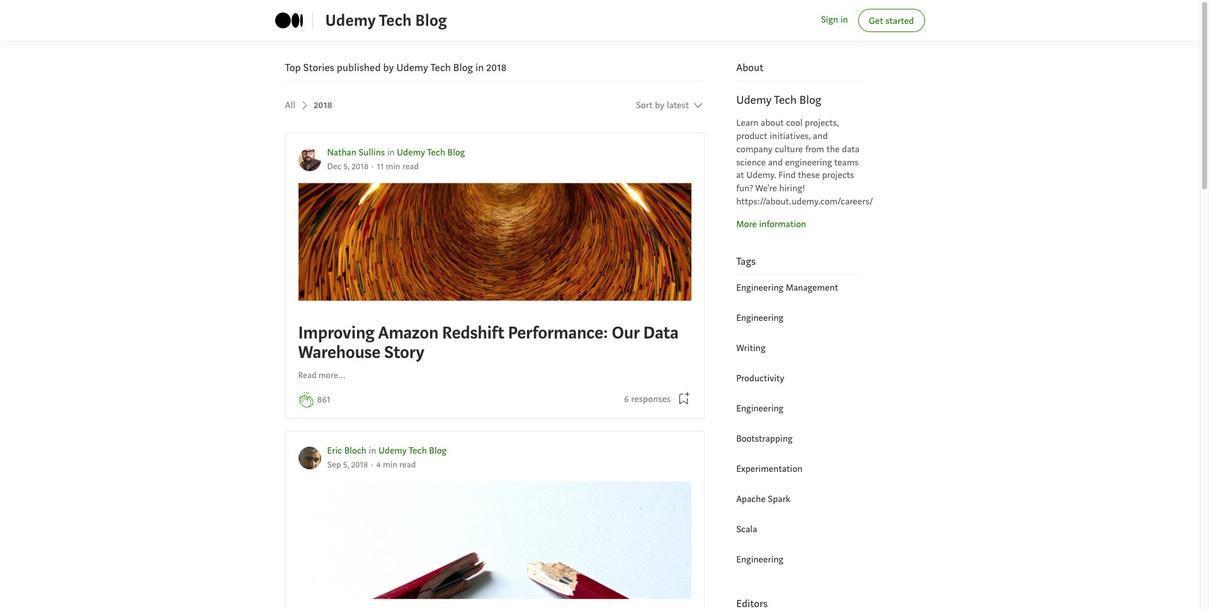 Task type: locate. For each thing, give the bounding box(es) containing it.
udemy tech blog up the top stories published by udemy tech blog in 2018 at the top
[[325, 10, 447, 31]]

apache spark link
[[737, 494, 791, 506]]

sign in link
[[821, 13, 848, 28]]

1 horizontal spatial and
[[813, 130, 828, 142]]

udemy up learn
[[737, 93, 772, 108]]

2018 link
[[314, 94, 332, 117]]

1 vertical spatial udemy tech blog link
[[397, 147, 465, 159]]

11 min read image
[[377, 161, 419, 172]]

scala
[[737, 524, 757, 536]]

engineering link down 'productivity' link
[[737, 403, 784, 415]]

engineering for engineering management
[[737, 282, 784, 294]]

and
[[813, 130, 828, 142], [768, 157, 783, 169]]

engineering for second engineering "link" from the top of the page
[[737, 403, 784, 415]]

1 vertical spatial by
[[655, 100, 665, 112]]

performance:
[[508, 322, 608, 345]]

engineering down 'productivity' link
[[737, 403, 784, 415]]

company
[[737, 144, 773, 155]]

by right sort
[[655, 100, 665, 112]]

fun?
[[737, 183, 754, 195]]

engineering link down scala "link"
[[737, 554, 784, 566]]

6 responses
[[624, 394, 671, 405]]

get started link
[[858, 9, 925, 32]]

tags
[[737, 255, 756, 268]]

1 vertical spatial 5,
[[343, 460, 349, 471]]

more
[[737, 218, 757, 230]]

5, right the sep
[[343, 460, 349, 471]]

engineering management
[[737, 282, 839, 294]]

5,
[[344, 161, 350, 172], [343, 460, 349, 471]]

engineering
[[785, 157, 832, 169]]

learn about cool projects, product initiatives, and company culture from the data science and engineering teams at udemy. find these projects fun? we're hiring! https://about.udemy.com/careers/
[[737, 117, 873, 208]]

and up find
[[768, 157, 783, 169]]

udemy tech blog link for nathan sullins in udemy tech blog
[[397, 147, 465, 159]]

top
[[285, 61, 301, 74]]

engineering link up writing
[[737, 312, 784, 324]]

2 vertical spatial udemy tech blog link
[[379, 446, 447, 458]]

engineering
[[737, 282, 784, 294], [737, 312, 784, 324], [737, 403, 784, 415], [737, 554, 784, 566]]

sort by latest button
[[636, 94, 705, 117]]

about
[[761, 117, 784, 129]]

0 vertical spatial udemy tech blog
[[325, 10, 447, 31]]

nathan sullins in udemy tech blog
[[327, 147, 465, 159]]

0 vertical spatial 5,
[[344, 161, 350, 172]]

these
[[798, 170, 820, 182]]

engineering down scala "link"
[[737, 554, 784, 566]]

0 vertical spatial udemy tech blog link
[[325, 8, 447, 33]]

0 horizontal spatial by
[[383, 61, 394, 74]]

management
[[786, 282, 839, 294]]

data
[[644, 322, 679, 345]]

5, for nathan
[[344, 161, 350, 172]]

blog
[[416, 10, 447, 31], [454, 61, 473, 74], [800, 93, 822, 108], [448, 147, 465, 159], [429, 446, 447, 458]]

writing
[[737, 343, 766, 355]]

engineering up writing
[[737, 312, 784, 324]]

0 horizontal spatial udemy tech blog
[[325, 10, 447, 31]]

tech
[[379, 10, 412, 31], [431, 61, 451, 74], [774, 93, 797, 108], [427, 147, 445, 159], [409, 446, 427, 458]]

sort by latest
[[636, 100, 689, 112]]

udemy tech blog
[[325, 10, 447, 31], [737, 93, 822, 108]]

6
[[624, 394, 629, 405]]

learn
[[737, 117, 759, 129]]

0 vertical spatial engineering link
[[737, 312, 784, 324]]

3 engineering link from the top
[[737, 554, 784, 566]]

warehouse
[[298, 342, 381, 364]]

sullins
[[359, 147, 385, 159]]

engineering for first engineering "link"
[[737, 312, 784, 324]]

1 vertical spatial engineering link
[[737, 403, 784, 415]]

udemy up published
[[325, 10, 376, 31]]

5, right dec on the top left of page
[[344, 161, 350, 172]]

4 engineering from the top
[[737, 554, 784, 566]]

udemy
[[325, 10, 376, 31], [397, 61, 428, 74], [737, 93, 772, 108], [397, 147, 425, 159], [379, 446, 407, 458]]

udemy tech blog link for eric bloch in udemy tech blog
[[379, 446, 447, 458]]

1 horizontal spatial by
[[655, 100, 665, 112]]

2 vertical spatial engineering link
[[737, 554, 784, 566]]

by
[[383, 61, 394, 74], [655, 100, 665, 112]]

stories
[[303, 61, 334, 74]]

udemy tech blog link
[[325, 8, 447, 33], [397, 147, 465, 159], [379, 446, 447, 458]]

get started
[[869, 15, 914, 27]]

1 engineering from the top
[[737, 282, 784, 294]]

engineering link
[[737, 312, 784, 324], [737, 403, 784, 415], [737, 554, 784, 566]]

read more… link
[[298, 370, 346, 383]]

dec
[[327, 161, 342, 172]]

we're
[[756, 183, 777, 195]]

writing link
[[737, 343, 766, 355]]

3 engineering from the top
[[737, 403, 784, 415]]

sep
[[327, 460, 341, 471]]

0 horizontal spatial and
[[768, 157, 783, 169]]

engineering down tags
[[737, 282, 784, 294]]

1 vertical spatial and
[[768, 157, 783, 169]]

1 horizontal spatial udemy tech blog
[[737, 93, 822, 108]]

2 engineering from the top
[[737, 312, 784, 324]]

our
[[612, 322, 640, 345]]

data
[[842, 144, 860, 155]]

projects,
[[805, 117, 839, 129]]

udemy tech blog link up the top stories published by udemy tech blog in 2018 at the top
[[325, 8, 447, 33]]

udemy tech blog link up 11 min read image
[[397, 147, 465, 159]]

all link
[[285, 94, 311, 117]]

udemy up "4 min read" image
[[379, 446, 407, 458]]

amazon
[[378, 322, 439, 345]]

productivity
[[737, 373, 785, 385]]

861 button
[[317, 394, 331, 408]]

latest
[[667, 100, 689, 112]]

about
[[737, 61, 764, 74]]

2018
[[487, 61, 507, 74], [314, 100, 332, 112], [352, 161, 369, 172], [351, 460, 368, 471]]

5, for eric
[[343, 460, 349, 471]]

by right published
[[383, 61, 394, 74]]

engineering for 1st engineering "link" from the bottom of the page
[[737, 554, 784, 566]]

udemy tech blog link up "4 min read" image
[[379, 446, 447, 458]]

2 engineering link from the top
[[737, 403, 784, 415]]

and down projects, on the top of the page
[[813, 130, 828, 142]]

0 vertical spatial and
[[813, 130, 828, 142]]

udemy tech blog up about on the top
[[737, 93, 822, 108]]

in
[[841, 14, 848, 26], [476, 61, 484, 74], [387, 147, 395, 159], [369, 446, 376, 458]]



Task type: vqa. For each thing, say whether or not it's contained in the screenshot.
Writing
yes



Task type: describe. For each thing, give the bounding box(es) containing it.
4 min read image
[[377, 460, 416, 471]]

https://about.udemy.com/careers/
[[737, 196, 873, 208]]

udemy.
[[747, 170, 777, 182]]

861
[[317, 395, 331, 407]]

sign in
[[821, 14, 848, 26]]

the
[[827, 144, 840, 155]]

go to the profile of nathan sullins image
[[298, 149, 321, 171]]

cool
[[786, 117, 803, 129]]

story
[[384, 342, 424, 364]]

dec 5, 2018
[[327, 161, 369, 172]]

sep 5, 2018 link
[[327, 460, 368, 471]]

product
[[737, 130, 768, 142]]

eric
[[327, 446, 342, 458]]

top stories published by udemy tech blog in 2018
[[285, 61, 507, 74]]

experimentation link
[[737, 464, 803, 475]]

dec 5, 2018 link
[[327, 161, 369, 172]]

get
[[869, 15, 884, 27]]

hiring!
[[780, 183, 806, 195]]

sign
[[821, 14, 839, 26]]

science
[[737, 157, 766, 169]]

1 engineering link from the top
[[737, 312, 784, 324]]

all
[[285, 100, 295, 112]]

scala link
[[737, 524, 757, 536]]

https://about.udemy.com/careers/ link
[[737, 196, 873, 208]]

engineering management link
[[737, 282, 839, 294]]

improving amazon redshift performance: our data warehouse story
[[298, 322, 679, 364]]

improving amazon redshift performance: our data warehouse story link
[[298, 183, 692, 366]]

0 vertical spatial by
[[383, 61, 394, 74]]

apache
[[737, 494, 766, 506]]

find
[[779, 170, 796, 182]]

redshift
[[442, 322, 505, 345]]

sep 5, 2018
[[327, 460, 368, 471]]

started
[[886, 15, 914, 27]]

nathan
[[327, 147, 357, 159]]

eric bloch in udemy tech blog
[[327, 446, 447, 458]]

experimentation
[[737, 464, 803, 475]]

read more…
[[298, 371, 346, 382]]

teams
[[835, 157, 859, 169]]

bootstrapping
[[737, 433, 793, 445]]

bootstrapping link
[[737, 433, 793, 445]]

initiatives,
[[770, 130, 811, 142]]

responses
[[631, 394, 671, 405]]

1 vertical spatial udemy tech blog
[[737, 93, 822, 108]]

from
[[806, 144, 825, 155]]

productivity link
[[737, 373, 785, 385]]

published
[[337, 61, 381, 74]]

go to the profile of eric bloch image
[[298, 447, 321, 470]]

more information
[[737, 218, 807, 230]]

information
[[759, 218, 807, 230]]

more…
[[319, 371, 346, 382]]

by inside the sort by latest button
[[655, 100, 665, 112]]

6 responses link
[[624, 393, 671, 407]]

at
[[737, 170, 745, 182]]

udemy right published
[[397, 61, 428, 74]]

apache spark
[[737, 494, 791, 506]]

culture
[[775, 144, 803, 155]]

more information link
[[737, 218, 807, 230]]

nathan sullins link
[[327, 147, 385, 159]]

projects
[[822, 170, 854, 182]]

read
[[298, 371, 317, 382]]

improving
[[298, 322, 374, 345]]

eric bloch link
[[327, 446, 367, 458]]

sort
[[636, 100, 653, 112]]

udemy up 11 min read image
[[397, 147, 425, 159]]

bloch
[[344, 446, 367, 458]]

spark
[[768, 494, 791, 506]]



